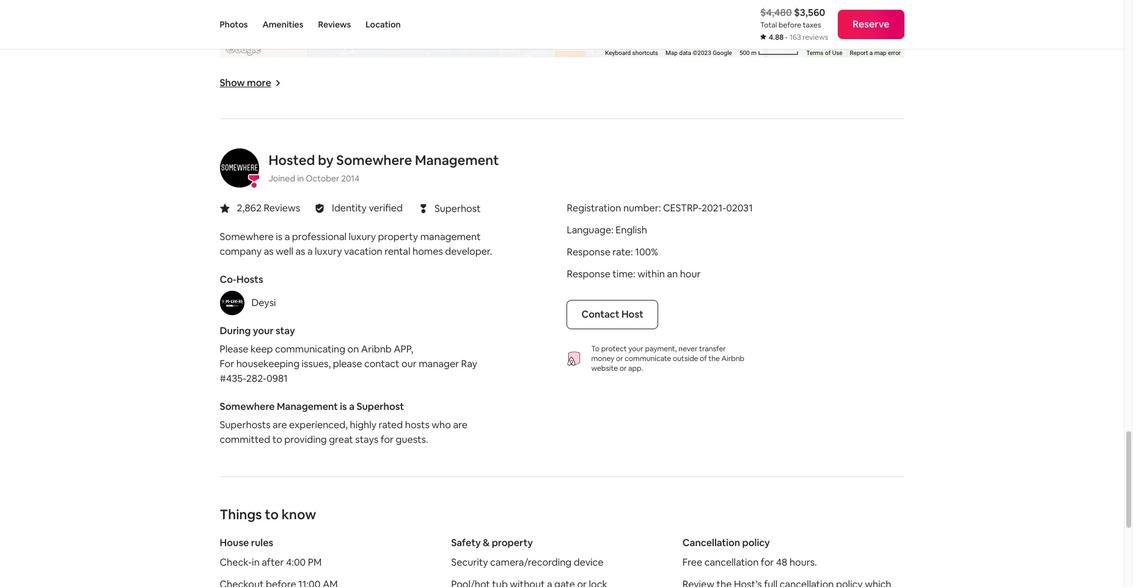 Task type: locate. For each thing, give the bounding box(es) containing it.
1 vertical spatial for
[[761, 557, 774, 569]]

1 response from the top
[[567, 246, 611, 259]]

for down "rated"
[[381, 434, 394, 446]]

guests.
[[396, 434, 429, 446]]

1 horizontal spatial reviews
[[318, 19, 351, 30]]

1 horizontal spatial property
[[492, 537, 533, 550]]

time
[[613, 268, 634, 281]]

0 horizontal spatial of
[[700, 354, 707, 364]]

aribnb
[[361, 343, 392, 356]]

in left 'after'
[[252, 557, 260, 569]]

1 vertical spatial somewhere
[[220, 231, 274, 243]]

1 vertical spatial response
[[567, 268, 611, 281]]

for
[[381, 434, 394, 446], [761, 557, 774, 569]]

cancellation
[[683, 537, 741, 550]]

1 horizontal spatial your
[[629, 344, 644, 354]]

your up app.
[[629, 344, 644, 354]]

1 horizontal spatial luxury
[[349, 231, 376, 243]]

somewhere up superhosts
[[220, 401, 275, 413]]

website
[[592, 364, 618, 374]]

1 horizontal spatial are
[[453, 419, 468, 432]]

2 response from the top
[[567, 268, 611, 281]]

property up security camera/recording device
[[492, 537, 533, 550]]

reviews down joined
[[264, 202, 300, 215]]

stay
[[276, 325, 295, 338]]

free cancellation for 48 hours.
[[683, 557, 818, 569]]

policy
[[743, 537, 770, 550]]

somewhere for property
[[220, 231, 274, 243]]

communicating
[[275, 343, 346, 356]]

1 horizontal spatial as
[[296, 245, 305, 258]]

©2023
[[693, 50, 711, 56]]

1 vertical spatial superhost
[[357, 401, 404, 413]]

rated
[[379, 419, 403, 432]]

english
[[616, 224, 648, 237]]

highly
[[350, 419, 377, 432]]

0 horizontal spatial luxury
[[315, 245, 342, 258]]

1 horizontal spatial superhost
[[435, 202, 481, 215]]

our
[[402, 358, 417, 371]]

show more
[[220, 76, 271, 89]]

photos
[[220, 19, 248, 30]]

verified
[[369, 202, 403, 215]]

your up keep
[[253, 325, 274, 338]]

google image
[[223, 42, 263, 58]]

is up experienced,
[[340, 401, 347, 413]]

: for time
[[634, 268, 636, 281]]

a left "map"
[[870, 50, 873, 56]]

show
[[220, 76, 245, 89]]

0 vertical spatial for
[[381, 434, 394, 446]]

0 horizontal spatial property
[[378, 231, 418, 243]]

1 vertical spatial in
[[252, 557, 260, 569]]

of left the the on the bottom
[[700, 354, 707, 364]]

1 are from the left
[[273, 419, 287, 432]]

contact
[[582, 308, 620, 321]]

0 horizontal spatial superhost
[[357, 401, 404, 413]]

1 vertical spatial is
[[340, 401, 347, 413]]

0 vertical spatial is
[[276, 231, 283, 243]]

0 horizontal spatial as
[[264, 245, 274, 258]]

0 horizontal spatial management
[[277, 401, 338, 413]]

in
[[297, 173, 304, 184], [252, 557, 260, 569]]

superhosts
[[220, 419, 271, 432]]

before
[[779, 20, 802, 30]]

hosted by somewhere management joined in october 2014
[[269, 152, 499, 184]]

terms of use
[[807, 50, 843, 56]]

somewhere is a professional luxury property management company as well as a luxury vacation rental homes developer.
[[220, 231, 492, 258]]

cestrp-
[[664, 202, 702, 215]]

is
[[276, 231, 283, 243], [340, 401, 347, 413]]

google map
showing 4 points of interest. region
[[172, 0, 955, 66]]

as right well
[[296, 245, 305, 258]]

keyboard
[[605, 50, 631, 56]]

the
[[709, 354, 720, 364]]

0 vertical spatial management
[[415, 152, 499, 169]]

0981
[[267, 372, 288, 385]]

1 vertical spatial reviews
[[264, 202, 300, 215]]

to inside somewhere management is a superhost superhosts are experienced, highly rated hosts who are committed to providing great stays for guests.
[[273, 434, 282, 446]]

to left providing
[[273, 434, 282, 446]]

0 vertical spatial of
[[825, 50, 831, 56]]

of
[[825, 50, 831, 56], [700, 354, 707, 364]]

device
[[574, 557, 604, 569]]

500
[[740, 50, 750, 56]]

in inside hosted by somewhere management joined in october 2014
[[297, 173, 304, 184]]

0 vertical spatial property
[[378, 231, 418, 243]]

identity verified
[[332, 202, 403, 215]]

terms
[[807, 50, 824, 56]]

response time : within an hour
[[567, 268, 701, 281]]

somewhere up company
[[220, 231, 274, 243]]

0 horizontal spatial reviews
[[264, 202, 300, 215]]

2,862
[[237, 202, 262, 215]]

to left know
[[265, 506, 279, 524]]

your inside to protect your payment, never transfer money or communicate outside of the airbnb website or app.
[[629, 344, 644, 354]]

a up highly
[[349, 401, 355, 413]]

please
[[333, 358, 362, 371]]

1 vertical spatial your
[[629, 344, 644, 354]]

response down response rate : 100%
[[567, 268, 611, 281]]

0 vertical spatial reviews
[[318, 19, 351, 30]]

cancellation
[[705, 557, 759, 569]]

manager
[[419, 358, 459, 371]]

superhost up "rated"
[[357, 401, 404, 413]]

property inside somewhere is a professional luxury property management company as well as a luxury vacation rental homes developer.
[[378, 231, 418, 243]]

2 vertical spatial somewhere
[[220, 401, 275, 413]]

2 are from the left
[[453, 419, 468, 432]]

0 vertical spatial somewhere
[[337, 152, 412, 169]]

safety
[[451, 537, 481, 550]]

: left english
[[612, 224, 614, 237]]

1 horizontal spatial is
[[340, 401, 347, 413]]

as left well
[[264, 245, 274, 258]]

things
[[220, 506, 262, 524]]

1 vertical spatial luxury
[[315, 245, 342, 258]]

joined
[[269, 173, 295, 184]]

0 vertical spatial in
[[297, 173, 304, 184]]

report
[[850, 50, 868, 56]]

superhost up management
[[435, 202, 481, 215]]

0 horizontal spatial in
[[252, 557, 260, 569]]

1 horizontal spatial of
[[825, 50, 831, 56]]

house
[[220, 537, 249, 550]]

during your stay please keep communicating on aribnb app, for housekeeping issues, please contact our manager  ray #435-282-0981
[[220, 325, 478, 385]]

a inside somewhere management is a superhost superhosts are experienced, highly rated hosts who are committed to providing great stays for guests.
[[349, 401, 355, 413]]

somewhere management is a superhost. learn more about somewhere management. image
[[220, 149, 259, 188], [220, 149, 259, 188]]

or
[[616, 354, 624, 364], [620, 364, 627, 374]]

is up well
[[276, 231, 283, 243]]

learn more about the host, deysi. image
[[220, 291, 244, 316]]

or left app.
[[620, 364, 627, 374]]

issues,
[[302, 358, 331, 371]]

map
[[875, 50, 887, 56]]

providing
[[285, 434, 327, 446]]

for left 48
[[761, 557, 774, 569]]

0 horizontal spatial is
[[276, 231, 283, 243]]

management up 󰀃
[[415, 152, 499, 169]]

a up well
[[285, 231, 290, 243]]

: left cestrp-
[[659, 202, 661, 215]]

somewhere inside somewhere management is a superhost superhosts are experienced, highly rated hosts who are committed to providing great stays for guests.
[[220, 401, 275, 413]]

: for rate
[[631, 246, 633, 259]]

management
[[415, 152, 499, 169], [277, 401, 338, 413]]

1 horizontal spatial management
[[415, 152, 499, 169]]

1 vertical spatial management
[[277, 401, 338, 413]]

1 horizontal spatial in
[[297, 173, 304, 184]]

: left within
[[634, 268, 636, 281]]

registration
[[567, 202, 622, 215]]

response down language
[[567, 246, 611, 259]]

0 horizontal spatial for
[[381, 434, 394, 446]]

1 vertical spatial of
[[700, 354, 707, 364]]

an
[[667, 268, 678, 281]]

payment,
[[645, 344, 677, 354]]

100%
[[636, 246, 659, 259]]

property up rental
[[378, 231, 418, 243]]

0 horizontal spatial your
[[253, 325, 274, 338]]

luxury up vacation
[[349, 231, 376, 243]]

$3,560
[[795, 6, 826, 19]]

report a map error link
[[850, 50, 901, 56]]

within
[[638, 268, 665, 281]]

rules
[[251, 537, 273, 550]]

your
[[253, 325, 274, 338], [629, 344, 644, 354]]

management up experienced,
[[277, 401, 338, 413]]

luxury down professional
[[315, 245, 342, 258]]

0 vertical spatial your
[[253, 325, 274, 338]]

0 horizontal spatial are
[[273, 419, 287, 432]]

on
[[348, 343, 359, 356]]

is inside somewhere is a professional luxury property management company as well as a luxury vacation rental homes developer.
[[276, 231, 283, 243]]

safety & property
[[451, 537, 533, 550]]

: left 100%
[[631, 246, 633, 259]]

of left the use
[[825, 50, 831, 56]]

your inside during your stay please keep communicating on aribnb app, for housekeeping issues, please contact our manager  ray #435-282-0981
[[253, 325, 274, 338]]

committed
[[220, 434, 270, 446]]

keyboard shortcuts button
[[605, 49, 658, 58]]

are up providing
[[273, 419, 287, 432]]

in right joined
[[297, 173, 304, 184]]

somewhere up 2014 at the left
[[337, 152, 412, 169]]

reviews left location
[[318, 19, 351, 30]]

0 vertical spatial response
[[567, 246, 611, 259]]

somewhere inside somewhere is a professional luxury property management company as well as a luxury vacation rental homes developer.
[[220, 231, 274, 243]]

0 vertical spatial luxury
[[349, 231, 376, 243]]

to
[[273, 434, 282, 446], [265, 506, 279, 524]]

0 vertical spatial to
[[273, 434, 282, 446]]

are right the who
[[453, 419, 468, 432]]

to
[[592, 344, 600, 354]]

management inside hosted by somewhere management joined in october 2014
[[415, 152, 499, 169]]

number
[[624, 202, 659, 215]]

of inside to protect your payment, never transfer money or communicate outside of the airbnb website or app.
[[700, 354, 707, 364]]

m
[[751, 50, 757, 56]]



Task type: describe. For each thing, give the bounding box(es) containing it.
amenities button
[[263, 0, 304, 49]]

&
[[483, 537, 490, 550]]

contact host link
[[567, 300, 659, 330]]

photos button
[[220, 0, 248, 49]]

check-
[[220, 557, 252, 569]]

who
[[432, 419, 451, 432]]

or right money
[[616, 354, 624, 364]]

data
[[679, 50, 691, 56]]

$4,480 $3,560 total before taxes
[[761, 6, 826, 30]]

1 horizontal spatial for
[[761, 557, 774, 569]]

app,
[[394, 343, 414, 356]]

location
[[366, 19, 401, 30]]

host
[[622, 308, 644, 321]]

somewhere inside hosted by somewhere management joined in october 2014
[[337, 152, 412, 169]]

well
[[276, 245, 294, 258]]

please
[[220, 343, 249, 356]]

500 m button
[[736, 49, 803, 58]]

hosts
[[237, 273, 263, 286]]

for
[[220, 358, 234, 371]]

security
[[451, 557, 488, 569]]

to protect your payment, never transfer money or communicate outside of the airbnb website or app.
[[592, 344, 745, 374]]

󰀃
[[421, 201, 427, 216]]

reviews
[[803, 32, 829, 42]]

4:00
[[286, 557, 306, 569]]

pm
[[308, 557, 322, 569]]

contact host
[[582, 308, 644, 321]]

stays
[[356, 434, 379, 446]]

somewhere for superhosts
[[220, 401, 275, 413]]

reserve
[[853, 18, 890, 31]]

error
[[888, 50, 901, 56]]

2 as from the left
[[296, 245, 305, 258]]

co-hosts
[[220, 273, 263, 286]]

co-
[[220, 273, 237, 286]]

show more button
[[220, 76, 281, 89]]

2,862 reviews
[[237, 202, 300, 215]]

2014
[[341, 173, 360, 184]]

map data ©2023 google
[[666, 50, 732, 56]]

location button
[[366, 0, 401, 49]]

02031
[[727, 202, 753, 215]]

response for response rate
[[567, 246, 611, 259]]

never
[[679, 344, 698, 354]]

management
[[421, 231, 481, 243]]

report a map error
[[850, 50, 901, 56]]

keep
[[251, 343, 273, 356]]

4.88
[[769, 32, 784, 42]]

ray
[[461, 358, 478, 371]]

reserve button
[[839, 10, 905, 39]]

hosted
[[269, 152, 315, 169]]

superhost inside somewhere management is a superhost superhosts are experienced, highly rated hosts who are committed to providing great stays for guests.
[[357, 401, 404, 413]]

app.
[[629, 364, 643, 374]]

learn more about the host, deysi. image
[[220, 291, 244, 316]]

terms of use link
[[807, 50, 843, 56]]

amenities
[[263, 19, 304, 30]]

·
[[786, 32, 788, 42]]

0 vertical spatial superhost
[[435, 202, 481, 215]]

a down professional
[[308, 245, 313, 258]]

airbnb
[[722, 354, 745, 364]]

response rate : 100%
[[567, 246, 659, 259]]

developer.
[[445, 245, 492, 258]]

1 as from the left
[[264, 245, 274, 258]]

identity
[[332, 202, 367, 215]]

more
[[247, 76, 271, 89]]

somewhere management is a superhost superhosts are experienced, highly rated hosts who are committed to providing great stays for guests.
[[220, 401, 468, 446]]

management inside somewhere management is a superhost superhosts are experienced, highly rated hosts who are committed to providing great stays for guests.
[[277, 401, 338, 413]]

house rules
[[220, 537, 273, 550]]

2021-
[[702, 202, 727, 215]]

homes
[[413, 245, 443, 258]]

shortcuts
[[632, 50, 658, 56]]

professional
[[292, 231, 347, 243]]

october
[[306, 173, 340, 184]]

48
[[777, 557, 788, 569]]

for inside somewhere management is a superhost superhosts are experienced, highly rated hosts who are committed to providing great stays for guests.
[[381, 434, 394, 446]]

taxes
[[803, 20, 822, 30]]

language
[[567, 224, 612, 237]]

is inside somewhere management is a superhost superhosts are experienced, highly rated hosts who are committed to providing great stays for guests.
[[340, 401, 347, 413]]

rental
[[385, 245, 411, 258]]

use
[[832, 50, 843, 56]]

contact
[[365, 358, 400, 371]]

: for number
[[659, 202, 661, 215]]

total
[[761, 20, 778, 30]]

1 vertical spatial property
[[492, 537, 533, 550]]

response for response time
[[567, 268, 611, 281]]

hosts
[[405, 419, 430, 432]]

hours.
[[790, 557, 818, 569]]

communicate
[[625, 354, 672, 364]]

check-in after 4:00 pm
[[220, 557, 322, 569]]

outside
[[673, 354, 699, 364]]

#435-
[[220, 372, 246, 385]]

free
[[683, 557, 703, 569]]

1 vertical spatial to
[[265, 506, 279, 524]]

language : english
[[567, 224, 648, 237]]



Task type: vqa. For each thing, say whether or not it's contained in the screenshot.
60
no



